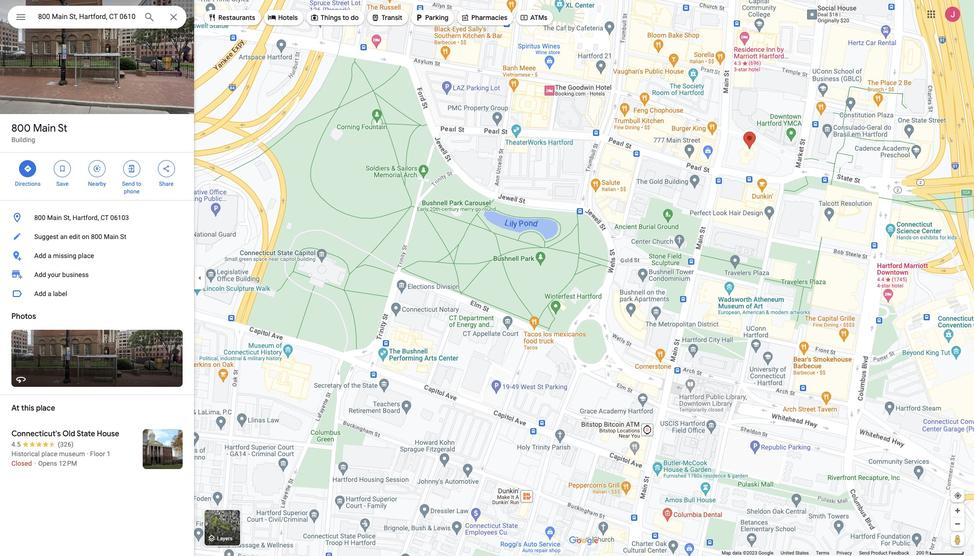 Task type: vqa. For each thing, say whether or not it's contained in the screenshot.
PRICE GRAPH
no



Task type: locate. For each thing, give the bounding box(es) containing it.

[[15, 10, 27, 24]]

historical
[[11, 451, 40, 458]]

·
[[87, 451, 88, 458]]

1 a from the top
[[48, 252, 51, 260]]

 transit
[[371, 12, 403, 23]]

800 Main St, Hartford, CT 06103 field
[[8, 6, 187, 29]]

0 horizontal spatial to
[[136, 181, 141, 187]]

place up opens
[[41, 451, 57, 458]]

3 add from the top
[[34, 290, 46, 298]]

hotels
[[278, 13, 298, 22]]

0 vertical spatial a
[[48, 252, 51, 260]]

2 vertical spatial main
[[104, 233, 119, 241]]

edit
[[69, 233, 80, 241]]

main up building
[[33, 122, 56, 135]]

1 vertical spatial a
[[48, 290, 51, 298]]

add down suggest
[[34, 252, 46, 260]]

footer
[[722, 551, 917, 557]]

1 add from the top
[[34, 252, 46, 260]]

collapse side panel image
[[195, 273, 205, 284]]

1 vertical spatial st
[[120, 233, 126, 241]]

main left st,
[[47, 214, 62, 222]]

ft
[[926, 551, 929, 556]]

add inside 'button'
[[34, 290, 46, 298]]


[[310, 12, 319, 23]]

st down 06103
[[120, 233, 126, 241]]

800 inside "button"
[[34, 214, 45, 222]]

200
[[917, 551, 925, 556]]

0 vertical spatial place
[[78, 252, 94, 260]]

none field inside 800 main st, hartford, ct 06103 field
[[38, 11, 136, 22]]

06103
[[110, 214, 129, 222]]

to
[[343, 13, 349, 22], [136, 181, 141, 187]]

st
[[58, 122, 67, 135], [120, 233, 126, 241]]

main
[[33, 122, 56, 135], [47, 214, 62, 222], [104, 233, 119, 241]]

0 vertical spatial 800
[[11, 122, 31, 135]]

a left missing
[[48, 252, 51, 260]]

send left product on the bottom of page
[[860, 551, 870, 556]]

0 horizontal spatial 800
[[11, 122, 31, 135]]

1 horizontal spatial st
[[120, 233, 126, 241]]

1 vertical spatial 800
[[34, 214, 45, 222]]

phone
[[124, 188, 140, 195]]

business
[[62, 271, 89, 279]]

0 vertical spatial add
[[34, 252, 46, 260]]


[[127, 164, 136, 174]]

add your business
[[34, 271, 89, 279]]

800 main st building
[[11, 122, 67, 144]]

at
[[11, 404, 19, 414]]

add inside button
[[34, 252, 46, 260]]

place right this at bottom left
[[36, 404, 55, 414]]

send
[[122, 181, 135, 187], [860, 551, 870, 556]]

800 right on
[[91, 233, 102, 241]]

send up phone on the top
[[122, 181, 135, 187]]

suggest
[[34, 233, 59, 241]]

1 horizontal spatial send
[[860, 551, 870, 556]]

place
[[78, 252, 94, 260], [36, 404, 55, 414], [41, 451, 57, 458]]

google maps element
[[0, 0, 975, 557]]

0 vertical spatial send
[[122, 181, 135, 187]]

connecticut's old state house
[[11, 430, 119, 439]]

add your business link
[[0, 266, 194, 285]]

show street view coverage image
[[951, 533, 965, 547]]

hartford,
[[73, 214, 99, 222]]

to left do
[[343, 13, 349, 22]]

2 vertical spatial add
[[34, 290, 46, 298]]

800 main st, hartford, ct 06103 button
[[0, 208, 194, 227]]

©2023
[[743, 551, 758, 556]]

800 up building
[[11, 122, 31, 135]]

800
[[11, 122, 31, 135], [34, 214, 45, 222], [91, 233, 102, 241]]


[[371, 12, 380, 23]]

main down ct
[[104, 233, 119, 241]]

0 vertical spatial main
[[33, 122, 56, 135]]

st inside 800 main st building
[[58, 122, 67, 135]]

google
[[759, 551, 774, 556]]

privacy
[[837, 551, 852, 556]]

1 horizontal spatial to
[[343, 13, 349, 22]]

send inside send to phone
[[122, 181, 135, 187]]

 parking
[[415, 12, 449, 23]]

800 inside button
[[91, 233, 102, 241]]

footer containing map data ©2023 google
[[722, 551, 917, 557]]

add left your
[[34, 271, 46, 279]]

st up 
[[58, 122, 67, 135]]

terms
[[816, 551, 830, 556]]

 restaurants
[[208, 12, 255, 23]]

st inside suggest an edit on 800 main st button
[[120, 233, 126, 241]]

send inside send product feedback button
[[860, 551, 870, 556]]

states
[[796, 551, 809, 556]]

on
[[82, 233, 89, 241]]

label
[[53, 290, 67, 298]]

2 vertical spatial place
[[41, 451, 57, 458]]


[[208, 12, 217, 23]]

800 for st
[[11, 122, 31, 135]]

0 horizontal spatial st
[[58, 122, 67, 135]]

2 horizontal spatial 800
[[91, 233, 102, 241]]

2 vertical spatial 800
[[91, 233, 102, 241]]

1 vertical spatial send
[[860, 551, 870, 556]]

a for missing
[[48, 252, 51, 260]]

a left label
[[48, 290, 51, 298]]

st,
[[64, 214, 71, 222]]

place down on
[[78, 252, 94, 260]]

main inside 800 main st building
[[33, 122, 56, 135]]

(326)
[[58, 441, 74, 449]]

footer inside google maps element
[[722, 551, 917, 557]]

museum
[[59, 451, 85, 458]]

1 horizontal spatial 800
[[34, 214, 45, 222]]

nearby
[[88, 181, 106, 187]]

2 a from the top
[[48, 290, 51, 298]]

zoom out image
[[955, 521, 962, 528]]

save
[[56, 181, 69, 187]]

transit
[[382, 13, 403, 22]]


[[24, 164, 32, 174]]

0 vertical spatial st
[[58, 122, 67, 135]]

0 vertical spatial to
[[343, 13, 349, 22]]

800 up suggest
[[34, 214, 45, 222]]

send product feedback button
[[860, 551, 910, 557]]


[[520, 12, 529, 23]]


[[58, 164, 67, 174]]

main inside "button"
[[47, 214, 62, 222]]

2 add from the top
[[34, 271, 46, 279]]

add
[[34, 252, 46, 260], [34, 271, 46, 279], [34, 290, 46, 298]]

add a missing place button
[[0, 247, 194, 266]]

add for add a label
[[34, 290, 46, 298]]

1 vertical spatial to
[[136, 181, 141, 187]]

None field
[[38, 11, 136, 22]]

add for add a missing place
[[34, 252, 46, 260]]

4.5 stars 326 reviews image
[[11, 440, 74, 450]]

send for send to phone
[[122, 181, 135, 187]]

1 vertical spatial main
[[47, 214, 62, 222]]

800 inside 800 main st building
[[11, 122, 31, 135]]

layers
[[217, 536, 233, 543]]

to inside send to phone
[[136, 181, 141, 187]]

a inside button
[[48, 252, 51, 260]]

0 horizontal spatial send
[[122, 181, 135, 187]]

parking
[[425, 13, 449, 22]]

add left label
[[34, 290, 46, 298]]

to up phone on the top
[[136, 181, 141, 187]]

 atms
[[520, 12, 548, 23]]

a inside 'button'
[[48, 290, 51, 298]]

map
[[722, 551, 732, 556]]

historical place museum · floor 1 closed ⋅ opens 12 pm
[[11, 451, 111, 468]]

1 vertical spatial add
[[34, 271, 46, 279]]

do
[[351, 13, 359, 22]]

800 main st, hartford, ct 06103
[[34, 214, 129, 222]]



Task type: describe. For each thing, give the bounding box(es) containing it.
floor
[[90, 451, 105, 458]]

zoom in image
[[955, 508, 962, 515]]

at this place
[[11, 404, 55, 414]]

pharmacies
[[472, 13, 508, 22]]

200 ft button
[[917, 551, 965, 556]]

add for add your business
[[34, 271, 46, 279]]

 button
[[8, 6, 34, 30]]


[[93, 164, 101, 174]]

opens
[[38, 460, 57, 468]]

send to phone
[[122, 181, 141, 195]]

main for st
[[33, 122, 56, 135]]

google account: james peterson  
(james.peterson1902@gmail.com) image
[[946, 6, 961, 22]]

actions for 800 main st region
[[0, 153, 194, 200]]

united states
[[781, 551, 809, 556]]

your
[[48, 271, 61, 279]]

connecticut's
[[11, 430, 61, 439]]

send product feedback
[[860, 551, 910, 556]]

state
[[77, 430, 95, 439]]

place inside button
[[78, 252, 94, 260]]

photos
[[11, 312, 36, 322]]

800 for st,
[[34, 214, 45, 222]]

things
[[321, 13, 341, 22]]

4.5
[[11, 441, 21, 449]]

main inside button
[[104, 233, 119, 241]]

atms
[[531, 13, 548, 22]]

feedback
[[889, 551, 910, 556]]

restaurants
[[218, 13, 255, 22]]

united
[[781, 551, 795, 556]]

to inside  things to do
[[343, 13, 349, 22]]

main for st,
[[47, 214, 62, 222]]

1 vertical spatial place
[[36, 404, 55, 414]]


[[268, 12, 276, 23]]

200 ft
[[917, 551, 929, 556]]

suggest an edit on 800 main st button
[[0, 227, 194, 247]]

united states button
[[781, 551, 809, 557]]

map data ©2023 google
[[722, 551, 774, 556]]

a for label
[[48, 290, 51, 298]]

 search field
[[8, 6, 187, 30]]

add a label
[[34, 290, 67, 298]]

⋅
[[34, 460, 36, 468]]

data
[[733, 551, 742, 556]]

product
[[871, 551, 888, 556]]

 hotels
[[268, 12, 298, 23]]

suggest an edit on 800 main st
[[34, 233, 126, 241]]

 pharmacies
[[461, 12, 508, 23]]

an
[[60, 233, 67, 241]]

show your location image
[[954, 492, 963, 501]]


[[162, 164, 171, 174]]

privacy button
[[837, 551, 852, 557]]

ct
[[101, 214, 109, 222]]


[[461, 12, 470, 23]]

12 pm
[[59, 460, 77, 468]]

add a label button
[[0, 285, 194, 304]]

place inside historical place museum · floor 1 closed ⋅ opens 12 pm
[[41, 451, 57, 458]]

terms button
[[816, 551, 830, 557]]

this
[[21, 404, 34, 414]]

add a missing place
[[34, 252, 94, 260]]

send for send product feedback
[[860, 551, 870, 556]]

share
[[159, 181, 174, 187]]

directions
[[15, 181, 41, 187]]

closed
[[11, 460, 32, 468]]

building
[[11, 136, 35, 144]]

1
[[107, 451, 111, 458]]

800 main st main content
[[0, 0, 194, 557]]

house
[[97, 430, 119, 439]]

old
[[62, 430, 75, 439]]


[[415, 12, 424, 23]]

 things to do
[[310, 12, 359, 23]]

missing
[[53, 252, 76, 260]]



